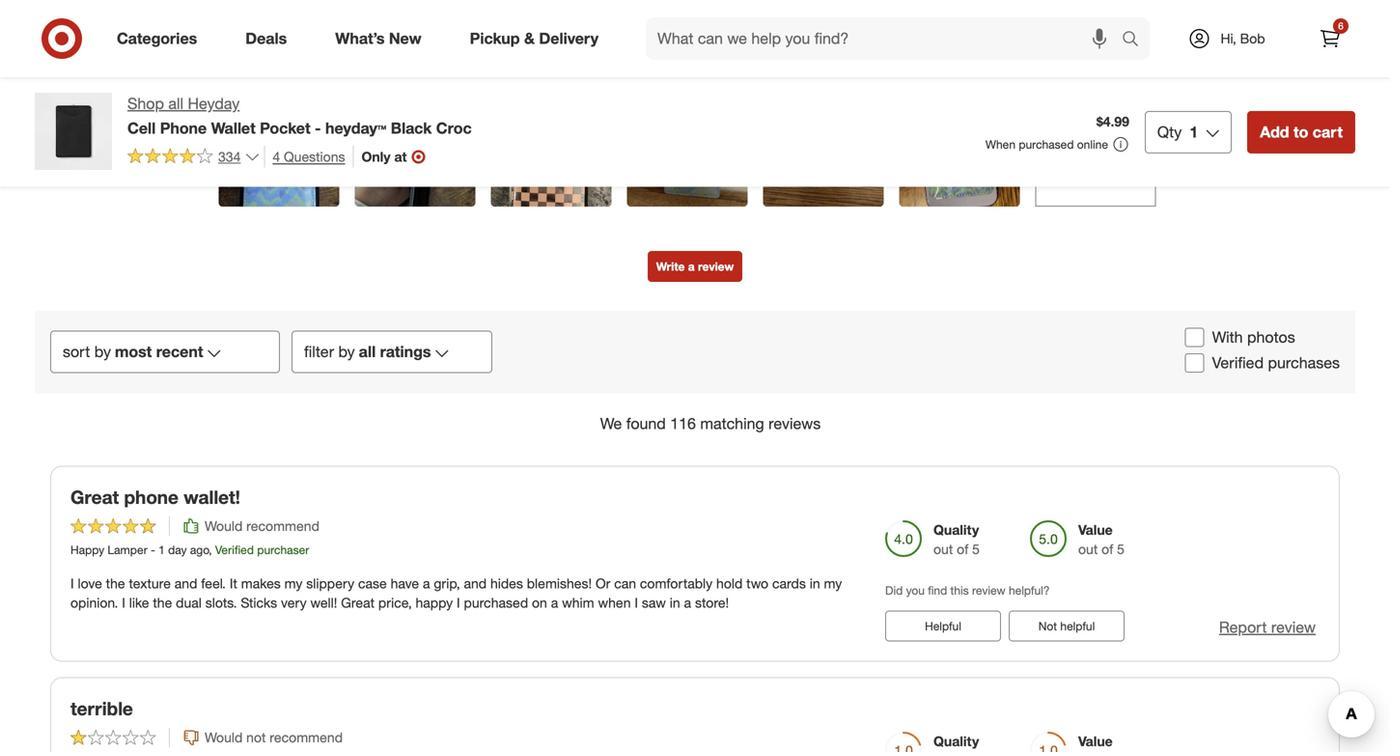 Task type: locate. For each thing, give the bounding box(es) containing it.
feel.
[[201, 575, 226, 592]]

1 horizontal spatial 1
[[1190, 122, 1198, 141]]

1 horizontal spatial of
[[1102, 541, 1113, 558]]

did
[[885, 583, 903, 598]]

1 horizontal spatial in
[[810, 575, 820, 592]]

1 value from the top
[[1078, 521, 1113, 538]]

0 horizontal spatial of
[[957, 541, 968, 558]]

i left love
[[70, 575, 74, 592]]

5 up not helpful button
[[1117, 541, 1125, 558]]

great up the "happy"
[[70, 486, 119, 508]]

1 vertical spatial in
[[670, 594, 680, 611]]

i down grip,
[[457, 594, 460, 611]]

report review
[[1219, 618, 1316, 636]]

found
[[626, 414, 666, 433]]

can
[[614, 575, 636, 592]]

quality for quality
[[933, 733, 979, 750]]

review down "see"
[[1052, 147, 1091, 164]]

shop
[[127, 94, 164, 113]]

0 vertical spatial would
[[205, 518, 243, 534]]

all
[[168, 94, 183, 113], [359, 342, 376, 361]]

recommend
[[246, 518, 319, 534], [270, 729, 343, 746]]

only
[[362, 148, 391, 165]]

0 horizontal spatial 5
[[972, 541, 980, 558]]

1 my from the left
[[284, 575, 303, 592]]

saw
[[642, 594, 666, 611]]

0 horizontal spatial all
[[168, 94, 183, 113]]

i left saw
[[635, 594, 638, 611]]

and right grip,
[[464, 575, 487, 592]]

very
[[281, 594, 307, 611]]

well!
[[310, 594, 337, 611]]

out for value out of 5
[[1078, 541, 1098, 558]]

would up ,
[[205, 518, 243, 534]]

1 out from the left
[[933, 541, 953, 558]]

1 horizontal spatial my
[[824, 575, 842, 592]]

1 vertical spatial would
[[205, 729, 243, 746]]

1 horizontal spatial great
[[341, 594, 375, 611]]

0 vertical spatial all
[[168, 94, 183, 113]]

a right write
[[688, 259, 695, 274]]

1 horizontal spatial purchased
[[1019, 137, 1074, 151]]

verified right ,
[[215, 543, 254, 557]]

the right love
[[106, 575, 125, 592]]

1 horizontal spatial by
[[338, 342, 355, 361]]

a down "comfortably"
[[684, 594, 691, 611]]

cards
[[772, 575, 806, 592]]

my up very
[[284, 575, 303, 592]]

1 left day
[[158, 543, 165, 557]]

0 vertical spatial in
[[810, 575, 820, 592]]

1 horizontal spatial -
[[315, 119, 321, 137]]

to
[[1294, 122, 1308, 141]]

value for value
[[1078, 733, 1113, 750]]

4
[[273, 148, 280, 165]]

verified
[[1212, 354, 1264, 372], [215, 543, 254, 557]]

images
[[698, 40, 761, 62], [1095, 147, 1139, 164]]

questions
[[284, 148, 345, 165]]

0 vertical spatial great
[[70, 486, 119, 508]]

0 horizontal spatial my
[[284, 575, 303, 592]]

out inside quality out of 5
[[933, 541, 953, 558]]

guest review image 1 of 12, zoom in image
[[219, 86, 339, 206]]

sticks
[[241, 594, 277, 611]]

2 value from the top
[[1078, 733, 1113, 750]]

on
[[532, 594, 547, 611]]

- up questions
[[315, 119, 321, 137]]

value
[[1078, 521, 1113, 538], [1078, 733, 1113, 750]]

filter by all ratings
[[304, 342, 431, 361]]

1 of from the left
[[957, 541, 968, 558]]

0 horizontal spatial images
[[698, 40, 761, 62]]

5 inside quality out of 5
[[972, 541, 980, 558]]

of for value
[[1102, 541, 1113, 558]]

1 vertical spatial value
[[1078, 733, 1113, 750]]

verified down 'with'
[[1212, 354, 1264, 372]]

1 vertical spatial 1
[[158, 543, 165, 557]]

a left grip,
[[423, 575, 430, 592]]

purchases
[[1268, 354, 1340, 372]]

0 vertical spatial purchased
[[1019, 137, 1074, 151]]

0 vertical spatial verified
[[1212, 354, 1264, 372]]

of inside value out of 5
[[1102, 541, 1113, 558]]

pickup & delivery link
[[453, 17, 623, 60]]

0 horizontal spatial in
[[670, 594, 680, 611]]

what's new
[[335, 29, 422, 48]]

quality inside quality out of 5
[[933, 521, 979, 538]]

1 horizontal spatial images
[[1095, 147, 1139, 164]]

2 5 from the left
[[1117, 541, 1125, 558]]

hold
[[716, 575, 743, 592]]

comfortably
[[640, 575, 713, 592]]

out
[[933, 541, 953, 558], [1078, 541, 1098, 558]]

report review button
[[1219, 616, 1316, 638]]

1 vertical spatial quality
[[933, 733, 979, 750]]

- inside shop all heyday cell phone wallet pocket - heyday™ black croc
[[315, 119, 321, 137]]

lamper
[[108, 543, 147, 557]]

purchased down hides
[[464, 594, 528, 611]]

6
[[1338, 20, 1344, 32]]

0 vertical spatial -
[[315, 119, 321, 137]]

great
[[70, 486, 119, 508], [341, 594, 375, 611]]

6 link
[[1309, 17, 1351, 60]]

when
[[985, 137, 1016, 151]]

sort
[[63, 342, 90, 361]]

1 horizontal spatial and
[[464, 575, 487, 592]]

1 5 from the left
[[972, 541, 980, 558]]

great down case
[[341, 594, 375, 611]]

grip,
[[434, 575, 460, 592]]

by for sort by
[[94, 342, 111, 361]]

1 horizontal spatial the
[[153, 594, 172, 611]]

guest review image 4 of 12, zoom in image
[[627, 86, 748, 206]]

0 horizontal spatial and
[[175, 575, 197, 592]]

guest review image 5 of 12, zoom in image
[[763, 86, 884, 206]]

0 horizontal spatial by
[[94, 342, 111, 361]]

images down the more
[[1095, 147, 1139, 164]]

helpful
[[925, 619, 961, 633]]

value inside value out of 5
[[1078, 521, 1113, 538]]

pickup
[[470, 29, 520, 48]]

would
[[205, 518, 243, 534], [205, 729, 243, 746]]

1 quality from the top
[[933, 521, 979, 538]]

1 horizontal spatial 5
[[1117, 541, 1125, 558]]

review
[[1052, 147, 1091, 164], [698, 259, 734, 274], [972, 583, 1006, 598], [1271, 618, 1316, 636]]

all left the ratings
[[359, 342, 376, 361]]

great inside i love the texture and feel. it makes my slippery case have a grip, and hides blemishes! or can comfortably hold two cards in my opinion. i like the dual slots. sticks very well! great price, happy i purchased on a whim when i saw in a store!
[[341, 594, 375, 611]]

4 questions link
[[264, 146, 345, 168]]

i love the texture and feel. it makes my slippery case have a grip, and hides blemishes! or can comfortably hold two cards in my opinion. i like the dual slots. sticks very well! great price, happy i purchased on a whim when i saw in a store!
[[70, 575, 842, 611]]

i
[[70, 575, 74, 592], [122, 594, 125, 611], [457, 594, 460, 611], [635, 594, 638, 611]]

review right write
[[698, 259, 734, 274]]

review inside see more review images
[[1052, 147, 1091, 164]]

2 by from the left
[[338, 342, 355, 361]]

1 vertical spatial all
[[359, 342, 376, 361]]

1 vertical spatial great
[[341, 594, 375, 611]]

0 horizontal spatial the
[[106, 575, 125, 592]]

in right 'cards'
[[810, 575, 820, 592]]

5 for quality out of 5
[[972, 541, 980, 558]]

1 vertical spatial images
[[1095, 147, 1139, 164]]

2 of from the left
[[1102, 541, 1113, 558]]

2 would from the top
[[205, 729, 243, 746]]

1 vertical spatial the
[[153, 594, 172, 611]]

0 horizontal spatial great
[[70, 486, 119, 508]]

great phone wallet!
[[70, 486, 240, 508]]

0 vertical spatial recommend
[[246, 518, 319, 534]]

more
[[1094, 128, 1125, 145]]

delivery
[[539, 29, 599, 48]]

4 questions
[[273, 148, 345, 165]]

1 and from the left
[[175, 575, 197, 592]]

by right filter
[[338, 342, 355, 361]]

wallet!
[[184, 486, 240, 508]]

we found 116 matching reviews
[[600, 414, 821, 433]]

1 by from the left
[[94, 342, 111, 361]]

by
[[94, 342, 111, 361], [338, 342, 355, 361]]

by right sort
[[94, 342, 111, 361]]

2 out from the left
[[1078, 541, 1098, 558]]

out up helpful
[[1078, 541, 1098, 558]]

search
[[1113, 31, 1159, 50]]

by for filter by
[[338, 342, 355, 361]]

i left like at the bottom left of the page
[[122, 594, 125, 611]]

not
[[1038, 619, 1057, 633]]

out inside value out of 5
[[1078, 541, 1098, 558]]

see
[[1066, 128, 1090, 145]]

not
[[246, 729, 266, 746]]

phone
[[160, 119, 207, 137]]

0 horizontal spatial verified
[[215, 543, 254, 557]]

value for value out of 5
[[1078, 521, 1113, 538]]

would for would not recommend
[[205, 729, 243, 746]]

see more review images
[[1052, 128, 1139, 164]]

all up phone
[[168, 94, 183, 113]]

qty
[[1157, 122, 1182, 141]]

2 quality from the top
[[933, 733, 979, 750]]

5 up did you find this review helpful?
[[972, 541, 980, 558]]

0 horizontal spatial 1
[[158, 543, 165, 557]]

recommend up the purchaser
[[246, 518, 319, 534]]

0 horizontal spatial out
[[933, 541, 953, 558]]

recommend right not
[[270, 729, 343, 746]]

out up find
[[933, 541, 953, 558]]

5 inside value out of 5
[[1117, 541, 1125, 558]]

Verified purchases checkbox
[[1185, 353, 1204, 373]]

hides
[[490, 575, 523, 592]]

purchased right when
[[1019, 137, 1074, 151]]

out for quality out of 5
[[933, 541, 953, 558]]

categories
[[117, 29, 197, 48]]

the down texture
[[153, 594, 172, 611]]

0 vertical spatial quality
[[933, 521, 979, 538]]

1 horizontal spatial verified
[[1212, 354, 1264, 372]]

1 horizontal spatial out
[[1078, 541, 1098, 558]]

1 vertical spatial purchased
[[464, 594, 528, 611]]

qty 1
[[1157, 122, 1198, 141]]

matching
[[700, 414, 764, 433]]

when
[[598, 594, 631, 611]]

helpful button
[[885, 610, 1001, 641]]

1 vertical spatial -
[[151, 543, 155, 557]]

opinion.
[[70, 594, 118, 611]]

images right the 'review'
[[698, 40, 761, 62]]

a
[[688, 259, 695, 274], [423, 575, 430, 592], [551, 594, 558, 611], [684, 594, 691, 611]]

- left day
[[151, 543, 155, 557]]

1 vertical spatial recommend
[[270, 729, 343, 746]]

find
[[928, 583, 947, 598]]

my right 'cards'
[[824, 575, 842, 592]]

of up this
[[957, 541, 968, 558]]

$4.99
[[1096, 113, 1129, 130]]

1 would from the top
[[205, 518, 243, 534]]

happy
[[70, 543, 104, 557]]

0 horizontal spatial purchased
[[464, 594, 528, 611]]

in down "comfortably"
[[670, 594, 680, 611]]

see more review images button
[[1035, 86, 1156, 206]]

two
[[746, 575, 768, 592]]

5
[[972, 541, 980, 558], [1117, 541, 1125, 558]]

helpful
[[1060, 619, 1095, 633]]

texture
[[129, 575, 171, 592]]

guest review image 2 of 12, zoom in image
[[355, 86, 475, 206]]

of inside quality out of 5
[[957, 541, 968, 558]]

1 right qty
[[1190, 122, 1198, 141]]

would left not
[[205, 729, 243, 746]]

what's new link
[[319, 17, 446, 60]]

0 vertical spatial value
[[1078, 521, 1113, 538]]

and up 'dual'
[[175, 575, 197, 592]]

reviews
[[769, 414, 821, 433]]

of up not helpful button
[[1102, 541, 1113, 558]]

all inside shop all heyday cell phone wallet pocket - heyday™ black croc
[[168, 94, 183, 113]]

guest review image 6 of 12, zoom in image
[[899, 86, 1020, 206]]

of
[[957, 541, 968, 558], [1102, 541, 1113, 558]]

of for quality
[[957, 541, 968, 558]]



Task type: describe. For each thing, give the bounding box(es) containing it.
deals
[[245, 29, 287, 48]]

0 horizontal spatial -
[[151, 543, 155, 557]]

this
[[950, 583, 969, 598]]

cell
[[127, 119, 156, 137]]

a right on at the left
[[551, 594, 558, 611]]

review images
[[629, 40, 761, 62]]

116
[[670, 414, 696, 433]]

ago
[[190, 543, 209, 557]]

what's
[[335, 29, 385, 48]]

purchased inside i love the texture and feel. it makes my slippery case have a grip, and hides blemishes! or can comfortably hold two cards in my opinion. i like the dual slots. sticks very well! great price, happy i purchased on a whim when i saw in a store!
[[464, 594, 528, 611]]

online
[[1077, 137, 1108, 151]]

review
[[629, 40, 692, 62]]

cart
[[1313, 122, 1343, 141]]

croc
[[436, 119, 472, 137]]

with photos
[[1212, 328, 1295, 346]]

review right this
[[972, 583, 1006, 598]]

334
[[218, 148, 241, 165]]

image of cell phone wallet pocket - heyday™ black croc image
[[35, 93, 112, 170]]

heyday
[[188, 94, 240, 113]]

2 and from the left
[[464, 575, 487, 592]]

heyday™
[[325, 119, 386, 137]]

With photos checkbox
[[1185, 328, 1204, 347]]

report
[[1219, 618, 1267, 636]]

guest review image 3 of 12, zoom in image
[[491, 86, 612, 206]]

phone
[[124, 486, 179, 508]]

would for would recommend
[[205, 518, 243, 534]]

happy
[[416, 594, 453, 611]]

new
[[389, 29, 422, 48]]

&
[[524, 29, 535, 48]]

quality for quality out of 5
[[933, 521, 979, 538]]

filter
[[304, 342, 334, 361]]

search button
[[1113, 17, 1159, 64]]

images inside see more review images
[[1095, 147, 1139, 164]]

sort by most recent
[[63, 342, 203, 361]]

only at
[[362, 148, 407, 165]]

add to cart
[[1260, 122, 1343, 141]]

334 link
[[127, 146, 260, 169]]

What can we help you find? suggestions appear below search field
[[646, 17, 1127, 60]]

most
[[115, 342, 152, 361]]

like
[[129, 594, 149, 611]]

shop all heyday cell phone wallet pocket - heyday™ black croc
[[127, 94, 472, 137]]

with
[[1212, 328, 1243, 346]]

,
[[209, 543, 212, 557]]

love
[[78, 575, 102, 592]]

pocket
[[260, 119, 310, 137]]

5 for value out of 5
[[1117, 541, 1125, 558]]

write a review
[[656, 259, 734, 274]]

blemishes!
[[527, 575, 592, 592]]

case
[[358, 575, 387, 592]]

bob
[[1240, 30, 1265, 47]]

a inside button
[[688, 259, 695, 274]]

not helpful
[[1038, 619, 1095, 633]]

deals link
[[229, 17, 311, 60]]

or
[[596, 575, 610, 592]]

add
[[1260, 122, 1289, 141]]

0 vertical spatial the
[[106, 575, 125, 592]]

when purchased online
[[985, 137, 1108, 151]]

review right report
[[1271, 618, 1316, 636]]

ratings
[[380, 342, 431, 361]]

0 vertical spatial 1
[[1190, 122, 1198, 141]]

day
[[168, 543, 187, 557]]

whim
[[562, 594, 594, 611]]

categories link
[[100, 17, 221, 60]]

value out of 5
[[1078, 521, 1125, 558]]

would not recommend
[[205, 729, 343, 746]]

2 my from the left
[[824, 575, 842, 592]]

1 vertical spatial verified
[[215, 543, 254, 557]]

would recommend
[[205, 518, 319, 534]]

price,
[[378, 594, 412, 611]]

photos
[[1247, 328, 1295, 346]]

makes
[[241, 575, 281, 592]]

verified purchases
[[1212, 354, 1340, 372]]

store!
[[695, 594, 729, 611]]

terrible
[[70, 697, 133, 719]]

write
[[656, 259, 685, 274]]

helpful?
[[1009, 583, 1050, 598]]

0 vertical spatial images
[[698, 40, 761, 62]]

quality out of 5
[[933, 521, 980, 558]]

write a review button
[[648, 251, 743, 282]]

1 horizontal spatial all
[[359, 342, 376, 361]]

we
[[600, 414, 622, 433]]

recent
[[156, 342, 203, 361]]

you
[[906, 583, 925, 598]]

purchaser
[[257, 543, 309, 557]]

pickup & delivery
[[470, 29, 599, 48]]



Task type: vqa. For each thing, say whether or not it's contained in the screenshot.
the right THE SET
no



